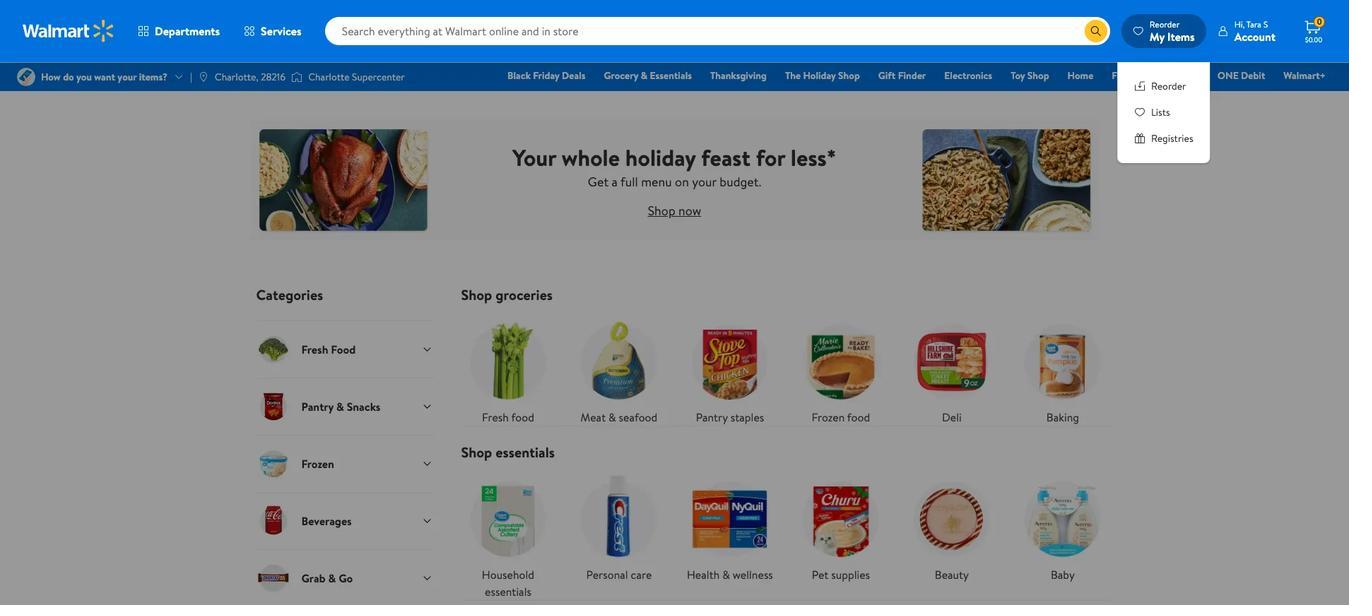 Task type: locate. For each thing, give the bounding box(es) containing it.
Search search field
[[325, 17, 1111, 45]]

1 vertical spatial essentials
[[485, 585, 532, 600]]

finder
[[898, 69, 926, 83]]

baking
[[1047, 410, 1080, 426]]

0 vertical spatial essentials
[[496, 443, 555, 462]]

list for shop essentials
[[453, 462, 1119, 601]]

holiday
[[626, 142, 696, 173]]

personal care
[[586, 568, 652, 583]]

shop for groceries
[[461, 286, 492, 305]]

1 list from the top
[[453, 304, 1119, 426]]

frozen food
[[812, 410, 871, 426]]

shop left groceries
[[461, 286, 492, 305]]

whole
[[562, 142, 620, 173]]

list for shop groceries
[[453, 304, 1119, 426]]

walmart+ link
[[1278, 68, 1333, 83]]

1 vertical spatial list
[[453, 462, 1119, 601]]

fresh food link
[[461, 315, 555, 426]]

frozen
[[812, 410, 845, 426]]

your
[[692, 173, 717, 191]]

reorder up lists link
[[1152, 79, 1187, 93]]

0 vertical spatial reorder
[[1150, 18, 1180, 30]]

for
[[756, 142, 786, 173]]

2 horizontal spatial &
[[723, 568, 730, 583]]

& right meat
[[609, 410, 616, 426]]

food right fresh
[[512, 410, 534, 426]]

reorder up registry
[[1150, 18, 1180, 30]]

& right health
[[723, 568, 730, 583]]

reorder my items
[[1150, 18, 1195, 44]]

hi,
[[1235, 18, 1245, 30]]

reorder for reorder my items
[[1150, 18, 1180, 30]]

1 vertical spatial &
[[609, 410, 616, 426]]

1 horizontal spatial &
[[641, 69, 648, 83]]

reorder inside "reorder" link
[[1152, 79, 1187, 93]]

lists link
[[1135, 105, 1194, 120]]

0
[[1317, 16, 1323, 28]]

shop now link
[[648, 202, 702, 220]]

2 list from the top
[[453, 462, 1119, 601]]

meat & seafood
[[581, 410, 658, 426]]

reorder
[[1150, 18, 1180, 30], [1152, 79, 1187, 93]]

essentials inside household essentials
[[485, 585, 532, 600]]

s
[[1264, 18, 1269, 30]]

reorder inside 'reorder my items'
[[1150, 18, 1180, 30]]

essentials
[[650, 69, 692, 83]]

on
[[675, 173, 689, 191]]

toy shop
[[1011, 69, 1050, 83]]

beauty link
[[905, 473, 999, 584]]

0 horizontal spatial food
[[512, 410, 534, 426]]

electronics
[[945, 69, 993, 83]]

food right 'frozen'
[[848, 410, 871, 426]]

the holiday shop link
[[779, 68, 867, 83]]

shop now
[[648, 202, 702, 220]]

your whole holiday feast for less* get a full menu on your budget.
[[513, 142, 837, 191]]

list containing household essentials
[[453, 462, 1119, 601]]

account
[[1235, 29, 1276, 44]]

1 horizontal spatial food
[[848, 410, 871, 426]]

grocery & essentials link
[[598, 68, 699, 83]]

categories
[[256, 286, 323, 305]]

groceries
[[496, 286, 553, 305]]

staples
[[731, 410, 764, 426]]

food
[[512, 410, 534, 426], [848, 410, 871, 426]]

shop essentials
[[461, 443, 555, 462]]

essentials down fresh food on the bottom left
[[496, 443, 555, 462]]

grocery & essentials
[[604, 69, 692, 83]]

services button
[[232, 14, 314, 48]]

essentials down household
[[485, 585, 532, 600]]

your whole holiday feast for less. get a full menu on your budget. shop now. image
[[251, 119, 1099, 241]]

pantry
[[696, 410, 728, 426]]

home link
[[1062, 68, 1100, 83]]

shop for essentials
[[461, 443, 492, 462]]

health
[[687, 568, 720, 583]]

list
[[453, 304, 1119, 426], [453, 462, 1119, 601]]

0 vertical spatial &
[[641, 69, 648, 83]]

0 horizontal spatial &
[[609, 410, 616, 426]]

household essentials
[[482, 568, 535, 600]]

Walmart Site-Wide search field
[[325, 17, 1111, 45]]

shop down fresh
[[461, 443, 492, 462]]

0 vertical spatial list
[[453, 304, 1119, 426]]

supplies
[[832, 568, 870, 583]]

items
[[1168, 29, 1195, 44]]

2 vertical spatial &
[[723, 568, 730, 583]]

essentials for household essentials
[[485, 585, 532, 600]]

shop
[[839, 69, 860, 83], [1028, 69, 1050, 83], [648, 202, 676, 220], [461, 286, 492, 305], [461, 443, 492, 462]]

registry
[[1164, 69, 1200, 83]]

1 vertical spatial reorder
[[1152, 79, 1187, 93]]

black friday deals link
[[501, 68, 592, 83]]

gift finder link
[[872, 68, 933, 83]]

personal care link
[[572, 473, 666, 584]]

care
[[631, 568, 652, 583]]

now
[[679, 202, 702, 220]]

the
[[785, 69, 801, 83]]

list containing fresh food
[[453, 304, 1119, 426]]

1 food from the left
[[512, 410, 534, 426]]

shop left now
[[648, 202, 676, 220]]

2 food from the left
[[848, 410, 871, 426]]

departments button
[[126, 14, 232, 48]]

& for essentials
[[641, 69, 648, 83]]

budget.
[[720, 173, 762, 191]]

one
[[1218, 69, 1239, 83]]

& right grocery
[[641, 69, 648, 83]]

reorder for reorder
[[1152, 79, 1187, 93]]

pantry staples
[[696, 410, 764, 426]]

shop right holiday
[[839, 69, 860, 83]]



Task type: vqa. For each thing, say whether or not it's contained in the screenshot.
debit
yes



Task type: describe. For each thing, give the bounding box(es) containing it.
the holiday shop
[[785, 69, 860, 83]]

thanksgiving link
[[704, 68, 773, 83]]

less*
[[791, 142, 837, 173]]

essentials for shop essentials
[[496, 443, 555, 462]]

household
[[482, 568, 535, 583]]

$0.00
[[1306, 35, 1323, 45]]

full
[[621, 173, 638, 191]]

tara
[[1247, 18, 1262, 30]]

baby link
[[1016, 473, 1110, 584]]

get
[[588, 173, 609, 191]]

walmart image
[[23, 20, 115, 42]]

fresh
[[482, 410, 509, 426]]

personal
[[586, 568, 628, 583]]

services
[[261, 23, 302, 39]]

a
[[612, 173, 618, 191]]

debit
[[1242, 69, 1266, 83]]

meat & seafood link
[[572, 315, 666, 426]]

black friday deals
[[508, 69, 586, 83]]

fresh food
[[482, 410, 534, 426]]

deals
[[562, 69, 586, 83]]

holiday
[[804, 69, 836, 83]]

pet
[[812, 568, 829, 583]]

shop right toy
[[1028, 69, 1050, 83]]

hi, tara s account
[[1235, 18, 1276, 44]]

household essentials link
[[461, 473, 555, 601]]

pantry staples link
[[683, 315, 777, 426]]

baking link
[[1016, 315, 1110, 426]]

electronics link
[[938, 68, 999, 83]]

your
[[513, 142, 556, 173]]

health & wellness
[[687, 568, 773, 583]]

shop groceries
[[461, 286, 553, 305]]

gift
[[879, 69, 896, 83]]

lists
[[1152, 105, 1171, 119]]

fashion
[[1112, 69, 1145, 83]]

food for frozen food
[[848, 410, 871, 426]]

registries link
[[1135, 132, 1194, 146]]

friday
[[533, 69, 560, 83]]

pet supplies link
[[794, 473, 888, 584]]

one debit link
[[1212, 68, 1272, 83]]

seafood
[[619, 410, 658, 426]]

toy shop link
[[1005, 68, 1056, 83]]

home
[[1068, 69, 1094, 83]]

beauty
[[935, 568, 969, 583]]

registries
[[1152, 132, 1194, 146]]

reorder link
[[1135, 79, 1194, 94]]

black
[[508, 69, 531, 83]]

thanksgiving
[[711, 69, 767, 83]]

& for wellness
[[723, 568, 730, 583]]

deli link
[[905, 315, 999, 426]]

& for seafood
[[609, 410, 616, 426]]

departments
[[155, 23, 220, 39]]

meat
[[581, 410, 606, 426]]

feast
[[701, 142, 751, 173]]

grocery
[[604, 69, 639, 83]]

walmart+
[[1284, 69, 1326, 83]]

0 $0.00
[[1306, 16, 1323, 45]]

frozen food link
[[794, 315, 888, 426]]

toy
[[1011, 69, 1026, 83]]

one debit
[[1218, 69, 1266, 83]]

fashion link
[[1106, 68, 1152, 83]]

my
[[1150, 29, 1165, 44]]

shop for now
[[648, 202, 676, 220]]

registry link
[[1157, 68, 1206, 83]]

wellness
[[733, 568, 773, 583]]

search icon image
[[1091, 25, 1102, 37]]

gift finder
[[879, 69, 926, 83]]

food for fresh food
[[512, 410, 534, 426]]

baby
[[1051, 568, 1075, 583]]

menu
[[641, 173, 672, 191]]



